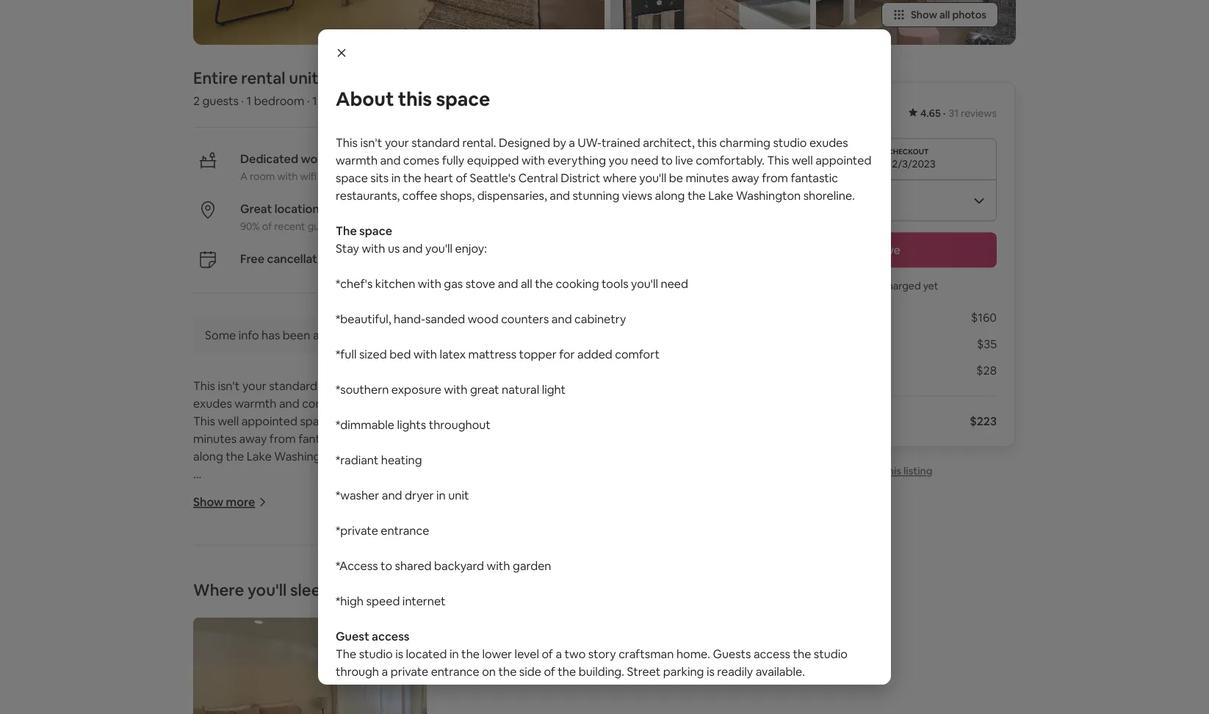 Task type: locate. For each thing, give the bounding box(es) containing it.
access
[[372, 629, 410, 644], [754, 646, 791, 661]]

isn't down some
[[218, 378, 240, 393]]

sits up *radiant
[[335, 414, 353, 429]]

0 horizontal spatial exudes
[[193, 396, 232, 411]]

you
[[819, 280, 836, 293]]

all up language
[[521, 276, 533, 291]]

stay inside about this space dialog
[[336, 241, 359, 256]]

0 vertical spatial great
[[470, 382, 500, 397]]

hand- inside about this space dialog
[[394, 311, 426, 326]]

restaurants, down well-
[[336, 188, 400, 203]]

enjoy: down rating.
[[455, 241, 487, 256]]

uw-
[[578, 135, 602, 150], [435, 378, 459, 393]]

the
[[403, 170, 422, 185], [688, 188, 706, 203], [367, 220, 383, 233], [535, 276, 553, 291], [368, 414, 386, 429], [226, 449, 244, 464], [393, 537, 411, 552], [462, 646, 480, 661], [793, 646, 812, 661], [499, 664, 517, 679], [558, 664, 576, 679]]

all left photos
[[940, 8, 951, 21]]

charming inside about this space dialog
[[720, 135, 771, 150]]

bed down where you'll sleep
[[247, 608, 269, 623]]

away up more
[[239, 431, 267, 446]]

1 horizontal spatial stay
[[336, 241, 359, 256]]

standard inside about this space dialog
[[412, 135, 460, 150]]

coffee up heating
[[415, 431, 450, 446]]

2 vertical spatial bed
[[247, 608, 269, 623]]

space
[[436, 87, 490, 111], [336, 170, 368, 185], [359, 223, 392, 238], [300, 414, 332, 429]]

unit inside about this space dialog
[[448, 488, 469, 503]]

*beautiful, hand-sanded wood counters and cabinetry up *high
[[193, 572, 484, 587]]

readily
[[718, 664, 754, 679]]

warmth up well-
[[336, 153, 378, 168]]

1 vertical spatial fantastic
[[299, 431, 346, 446]]

0 horizontal spatial sanded
[[283, 572, 323, 587]]

gas up sleep
[[302, 537, 321, 552]]

to
[[661, 153, 673, 168], [560, 396, 572, 411], [381, 558, 392, 573]]

wood up *high
[[325, 572, 356, 587]]

topper down language
[[519, 347, 557, 362]]

district
[[561, 170, 601, 185], [525, 414, 565, 429]]

0 horizontal spatial you
[[508, 396, 527, 411]]

0 vertical spatial comes
[[403, 153, 440, 168]]

your down info
[[242, 378, 267, 393]]

*full down automatically
[[336, 347, 357, 362]]

charming
[[720, 135, 771, 150], [577, 378, 628, 393]]

*chef's kitchen with gas stove and all the cooking tools you'll need up *access
[[193, 537, 546, 552]]

latex
[[440, 347, 466, 362], [297, 608, 323, 623]]

building.
[[579, 664, 625, 679]]

show left more
[[193, 495, 224, 510]]

0 vertical spatial show
[[911, 8, 938, 21]]

counters
[[501, 311, 549, 326], [359, 572, 407, 587]]

1 horizontal spatial away
[[732, 170, 760, 185]]

live
[[676, 153, 694, 168], [575, 396, 592, 411]]

1 down rental
[[247, 93, 252, 108]]

0 vertical spatial isn't
[[360, 135, 382, 150]]

cooking
[[556, 276, 599, 291], [413, 537, 457, 552]]

designed
[[499, 135, 551, 150], [357, 378, 408, 393]]

· right the bedroom
[[307, 93, 310, 108]]

*southern exposure with great natural light down translated.
[[336, 382, 566, 397]]

1 horizontal spatial all
[[521, 276, 533, 291]]

·
[[241, 93, 244, 108], [307, 93, 310, 108], [344, 93, 347, 108], [944, 107, 946, 120]]

for inside about this space dialog
[[559, 347, 575, 362]]

1 horizontal spatial sanded
[[425, 311, 465, 326]]

standard up working.
[[412, 135, 460, 150]]

0 horizontal spatial rental.
[[320, 378, 354, 393]]

*high
[[336, 594, 364, 609]]

light down language
[[542, 382, 566, 397]]

and
[[380, 153, 401, 168], [550, 188, 570, 203], [403, 241, 423, 256], [498, 276, 519, 291], [552, 311, 572, 326], [279, 396, 300, 411], [563, 431, 583, 446], [382, 488, 402, 503], [260, 502, 280, 517], [356, 537, 376, 552], [409, 572, 430, 587]]

heart up heating
[[389, 414, 418, 429]]

0 vertical spatial *dimmable lights throughout
[[336, 417, 491, 432]]

1 vertical spatial designed
[[357, 378, 408, 393]]

a
[[240, 170, 248, 183]]

2 horizontal spatial be
[[867, 280, 880, 293]]

level
[[515, 646, 539, 661]]

your up suited
[[385, 135, 409, 150]]

0 vertical spatial unit
[[289, 67, 319, 88]]

bed inside entire rental unit hosted by james 2 guests · 1 bedroom · 1 bed · 1 bath
[[320, 93, 341, 108]]

fully
[[442, 153, 465, 168], [341, 396, 363, 411]]

in
[[392, 170, 401, 185], [356, 414, 365, 429], [437, 488, 446, 503], [450, 646, 459, 661]]

*full down where
[[193, 608, 214, 623]]

warmth down info
[[235, 396, 277, 411]]

latex down sleep
[[297, 608, 323, 623]]

counters up original
[[501, 311, 549, 326]]

from inside about this space dialog
[[762, 170, 789, 185]]

for
[[402, 170, 416, 183], [559, 347, 575, 362], [417, 608, 433, 623]]

1 horizontal spatial access
[[754, 646, 791, 661]]

1 vertical spatial *beautiful,
[[193, 572, 249, 587]]

of right the level
[[542, 646, 553, 661]]

0 horizontal spatial light
[[400, 643, 423, 658]]

natural up 'through'
[[359, 643, 397, 658]]

recent
[[274, 220, 305, 233]]

translated.
[[389, 328, 446, 343]]

31
[[949, 107, 959, 120]]

0 horizontal spatial unit
[[289, 67, 319, 88]]

shops,
[[440, 188, 475, 203], [453, 431, 488, 446]]

show left original
[[449, 328, 479, 343]]

well inside about this space dialog
[[792, 153, 813, 168]]

0 vertical spatial tools
[[602, 276, 629, 291]]

stunning inside about this space dialog
[[573, 188, 620, 203]]

1 vertical spatial dispensaries,
[[490, 431, 560, 446]]

*full sized bed with latex mattress topper for added comfort
[[336, 347, 660, 362], [193, 608, 517, 623]]

0 horizontal spatial isn't
[[218, 378, 240, 393]]

with inside dedicated workspace a room with wifi that's well-suited for working.
[[277, 170, 298, 183]]

sized down where
[[217, 608, 245, 623]]

1 vertical spatial location
[[385, 220, 423, 233]]

$35
[[977, 337, 997, 352]]

0 horizontal spatial along
[[193, 449, 223, 464]]

0 horizontal spatial show
[[193, 495, 224, 510]]

*beautiful, inside about this space dialog
[[336, 311, 391, 326]]

1 horizontal spatial enjoy:
[[455, 241, 487, 256]]

before
[[337, 251, 374, 266]]

0 horizontal spatial cooking
[[413, 537, 457, 552]]

coffee
[[403, 188, 438, 203], [415, 431, 450, 446]]

entrance left 'on'
[[431, 664, 480, 679]]

1 vertical spatial away
[[239, 431, 267, 446]]

0 vertical spatial restaurants,
[[336, 188, 400, 203]]

heart inside about this space dialog
[[424, 170, 454, 185]]

all
[[940, 8, 951, 21], [521, 276, 533, 291], [378, 537, 390, 552]]

central
[[519, 170, 558, 185], [483, 414, 523, 429]]

*chef's kitchen with gas stove and all the cooking tools you'll need inside about this space dialog
[[336, 276, 689, 291]]

1 horizontal spatial lights
[[397, 417, 426, 432]]

you inside about this space dialog
[[609, 153, 629, 168]]

1 vertical spatial bed
[[390, 347, 411, 362]]

comfortably.
[[696, 153, 765, 168], [595, 396, 664, 411]]

cooking up language
[[556, 276, 599, 291]]

*full sized bed with latex mattress topper for added comfort up guest on the bottom left of the page
[[193, 608, 517, 623]]

cooking up *access to shared backyard with garden
[[413, 537, 457, 552]]

the down guest on the bottom left of the page
[[336, 646, 357, 661]]

1 horizontal spatial throughout
[[429, 417, 491, 432]]

sanded left *access
[[283, 572, 323, 587]]

1 horizontal spatial exposure
[[392, 382, 442, 397]]

1 horizontal spatial bed
[[320, 93, 341, 108]]

the
[[336, 223, 357, 238], [336, 646, 357, 661]]

*southern down where
[[193, 643, 246, 658]]

us
[[388, 241, 400, 256], [245, 502, 257, 517]]

*beautiful, hand-sanded wood counters and cabinetry
[[336, 311, 626, 326], [193, 572, 484, 587]]

0 vertical spatial *beautiful,
[[336, 311, 391, 326]]

2 the from the top
[[336, 646, 357, 661]]

heart up 5-
[[424, 170, 454, 185]]

0 horizontal spatial *full
[[193, 608, 214, 623]]

fully up working.
[[442, 153, 465, 168]]

kitchen down more
[[233, 537, 273, 552]]

lake
[[709, 188, 734, 203], [247, 449, 272, 464]]

a inside great location 90% of recent guests gave the location a 5-star rating.
[[425, 220, 431, 233]]

warmth inside about this space dialog
[[336, 153, 378, 168]]

0 vertical spatial latex
[[440, 347, 466, 362]]

kitchen down november
[[375, 276, 416, 291]]

november
[[377, 251, 435, 266]]

cabinetry inside about this space dialog
[[575, 311, 626, 326]]

is
[[396, 646, 404, 661], [707, 664, 715, 679]]

1 horizontal spatial heart
[[424, 170, 454, 185]]

0 vertical spatial hand-
[[394, 311, 426, 326]]

*full inside about this space dialog
[[336, 347, 357, 362]]

stove inside about this space dialog
[[466, 276, 496, 291]]

exudes up 12/1/2023
[[810, 135, 849, 150]]

0 horizontal spatial shoreline.
[[342, 449, 393, 464]]

mattress up guest on the bottom left of the page
[[326, 608, 374, 623]]

0 horizontal spatial us
[[245, 502, 257, 517]]

mattress
[[469, 347, 517, 362], [326, 608, 374, 623]]

all right *private
[[378, 537, 390, 552]]

minutes inside about this space dialog
[[686, 170, 729, 185]]

bedroom
[[254, 93, 305, 108]]

show all photos button
[[882, 2, 999, 27]]

*chef's down "show more"
[[193, 537, 230, 552]]

mattress down original
[[469, 347, 517, 362]]

4.65
[[921, 107, 941, 120]]

your
[[385, 135, 409, 150], [242, 378, 267, 393]]

unit up the bedroom
[[289, 67, 319, 88]]

*southern exposure with great natural light inside about this space dialog
[[336, 382, 566, 397]]

latex down translated.
[[440, 347, 466, 362]]

show left photos
[[911, 8, 938, 21]]

*dimmable lights throughout
[[336, 417, 491, 432], [193, 678, 348, 693]]

guests down entire
[[202, 93, 239, 108]]

hand- left sleep
[[251, 572, 283, 587]]

of inside great location 90% of recent guests gave the location a 5-star rating.
[[262, 220, 272, 233]]

is up private
[[396, 646, 404, 661]]

sized down "some info has been automatically translated. show original language"
[[359, 347, 387, 362]]

great up 'through'
[[328, 643, 357, 658]]

0 vertical spatial stay with us and you'll enjoy:
[[336, 241, 487, 256]]

for down language
[[559, 347, 575, 362]]

1 horizontal spatial trained
[[602, 135, 641, 150]]

cozy, modern studio centrally located image 3 image
[[611, 0, 811, 45]]

shops, inside about this space dialog
[[440, 188, 475, 203]]

counters up speed
[[359, 572, 407, 587]]

*dimmable inside about this space dialog
[[336, 417, 395, 432]]

bed inside about this space dialog
[[390, 347, 411, 362]]

in inside guest access the studio is located in the lower level of a two story craftsman home. guests access the studio through a private entrance on the side of the building. street parking is readily available.
[[450, 646, 459, 661]]

guests
[[713, 646, 752, 661]]

0 horizontal spatial counters
[[359, 572, 407, 587]]

1 vertical spatial stunning
[[586, 431, 632, 446]]

rating.
[[463, 220, 493, 233]]

1 vertical spatial to
[[560, 396, 572, 411]]

0 vertical spatial everything
[[548, 153, 606, 168]]

stunning
[[573, 188, 620, 203], [586, 431, 632, 446]]

0 vertical spatial heart
[[424, 170, 454, 185]]

minutes
[[686, 170, 729, 185], [193, 431, 237, 446]]

unit inside entire rental unit hosted by james 2 guests · 1 bedroom · 1 bed · 1 bath
[[289, 67, 319, 88]]

need
[[631, 153, 659, 168], [661, 276, 689, 291], [530, 396, 558, 411], [519, 537, 546, 552]]

seattle's inside about this space dialog
[[470, 170, 516, 185]]

architect, inside about this space dialog
[[643, 135, 695, 150]]

1 horizontal spatial us
[[388, 241, 400, 256]]

0 vertical spatial the
[[336, 223, 357, 238]]

*private
[[336, 523, 378, 538]]

backyard
[[434, 558, 484, 573]]

hand- up translated.
[[394, 311, 426, 326]]

stay with us and you'll enjoy: inside about this space dialog
[[336, 241, 487, 256]]

dryer
[[405, 488, 434, 503]]

in right located
[[450, 646, 459, 661]]

*chef's kitchen with gas stove and all the cooking tools you'll need up original
[[336, 276, 689, 291]]

central inside about this space dialog
[[519, 170, 558, 185]]

12/1/2023
[[769, 158, 816, 171]]

bedroom image
[[193, 618, 428, 714], [193, 618, 428, 714]]

comes up working.
[[403, 153, 440, 168]]

1 vertical spatial *full
[[193, 608, 214, 623]]

shoreline. down 12/1/2023
[[804, 188, 855, 203]]

equipped up rating.
[[467, 153, 519, 168]]

location
[[275, 201, 320, 216], [385, 220, 423, 233]]

about this space dialog
[[318, 29, 892, 714]]

in right well-
[[392, 170, 401, 185]]

1 horizontal spatial counters
[[501, 311, 549, 326]]

0 vertical spatial bed
[[320, 93, 341, 108]]

0 vertical spatial mattress
[[469, 347, 517, 362]]

natural down original
[[502, 382, 540, 397]]

exposure down where you'll sleep
[[249, 643, 299, 658]]

us inside about this space dialog
[[388, 241, 400, 256]]

stove up *access
[[323, 537, 353, 552]]

access up available.
[[754, 646, 791, 661]]

isn't inside about this space dialog
[[360, 135, 382, 150]]

2 vertical spatial to
[[381, 558, 392, 573]]

topper right *high
[[377, 608, 414, 623]]

the inside guest access the studio is located in the lower level of a two story craftsman home. guests access the studio through a private entrance on the side of the building. street parking is readily available.
[[336, 646, 357, 661]]

0 vertical spatial light
[[542, 382, 566, 397]]

1 vertical spatial great
[[328, 643, 357, 658]]

1 horizontal spatial fantastic
[[791, 170, 839, 185]]

*beautiful, hand-sanded wood counters and cabinetry up original
[[336, 311, 626, 326]]

1 horizontal spatial *southern
[[336, 382, 389, 397]]

light up private
[[400, 643, 423, 658]]

1 vertical spatial sits
[[335, 414, 353, 429]]

comfortably. inside about this space dialog
[[696, 153, 765, 168]]

1 horizontal spatial you
[[609, 153, 629, 168]]

exposure down translated.
[[392, 382, 442, 397]]

1 horizontal spatial live
[[676, 153, 694, 168]]

coffee down working.
[[403, 188, 438, 203]]

2 horizontal spatial all
[[940, 8, 951, 21]]

from
[[762, 170, 789, 185], [270, 431, 296, 446]]

1 vertical spatial added
[[435, 608, 470, 623]]

away
[[732, 170, 760, 185], [239, 431, 267, 446]]

this isn't your standard rental. designed by a uw-trained architect, this charming studio exudes warmth and comes fully equipped with everything you need to live comfortably. this well appointed space sits in the heart of seattle's central district where you'll be minutes away from fantastic restaurants, coffee shops, dispensaries, and stunning views along the lake washington shoreline.
[[336, 135, 872, 203], [193, 378, 668, 464]]

has
[[262, 328, 280, 343]]

0 vertical spatial appointed
[[816, 153, 872, 168]]

1 vertical spatial counters
[[359, 572, 407, 587]]

light
[[542, 382, 566, 397], [400, 643, 423, 658]]

1 horizontal spatial equipped
[[467, 153, 519, 168]]

show for show more
[[193, 495, 224, 510]]

2 vertical spatial for
[[417, 608, 433, 623]]

1 vertical spatial views
[[635, 431, 665, 446]]

1 down 5-
[[437, 251, 442, 266]]

1 vertical spatial all
[[521, 276, 533, 291]]

0 vertical spatial standard
[[412, 135, 460, 150]]

0 vertical spatial dispensaries,
[[477, 188, 547, 203]]

available.
[[756, 664, 805, 679]]

rental.
[[463, 135, 497, 150], [320, 378, 354, 393]]

location up 'recent'
[[275, 201, 320, 216]]

0 horizontal spatial exposure
[[249, 643, 299, 658]]

internet
[[403, 594, 446, 609]]

the up free cancellation before november 1
[[336, 223, 357, 238]]

added inside about this space dialog
[[578, 347, 613, 362]]

0 horizontal spatial enjoy:
[[313, 502, 345, 517]]

stay
[[336, 241, 359, 256], [193, 502, 217, 517]]

stay left more
[[193, 502, 217, 517]]

guests inside great location 90% of recent guests gave the location a 5-star rating.
[[308, 220, 339, 233]]

bed down "some info has been automatically translated. show original language"
[[390, 347, 411, 362]]

*chef's
[[336, 276, 373, 291], [193, 537, 230, 552]]

isn't up dedicated workspace a room with wifi that's well-suited for working.
[[360, 135, 382, 150]]

0 horizontal spatial live
[[575, 396, 592, 411]]

away inside about this space dialog
[[732, 170, 760, 185]]

0 vertical spatial *southern
[[336, 382, 389, 397]]

fully up *radiant
[[341, 396, 363, 411]]

cabinetry up language
[[575, 311, 626, 326]]

fantastic inside about this space dialog
[[791, 170, 839, 185]]

1 vertical spatial *dimmable
[[193, 678, 252, 693]]

0 vertical spatial kitchen
[[375, 276, 416, 291]]

0 vertical spatial comfortably.
[[696, 153, 765, 168]]

be
[[669, 170, 683, 185], [867, 280, 880, 293], [634, 414, 648, 429]]

0 vertical spatial charming
[[720, 135, 771, 150]]

everything
[[548, 153, 606, 168], [447, 396, 505, 411]]

*chef's down before
[[336, 276, 373, 291]]

where
[[603, 170, 637, 185], [568, 414, 601, 429]]

restaurants, up "*radiant heating" at the bottom of page
[[349, 431, 413, 446]]

listing
[[904, 465, 933, 478]]

show inside button
[[911, 8, 938, 21]]

1 vertical spatial exposure
[[249, 643, 299, 658]]

1 vertical spatial tools
[[459, 537, 486, 552]]

1 vertical spatial unit
[[448, 488, 469, 503]]

location up november
[[385, 220, 423, 233]]

exudes
[[810, 135, 849, 150], [193, 396, 232, 411]]

entire
[[193, 67, 238, 88]]

comes inside about this space dialog
[[403, 153, 440, 168]]

well
[[792, 153, 813, 168], [218, 414, 239, 429]]

1 vertical spatial *chef's kitchen with gas stove and all the cooking tools you'll need
[[193, 537, 546, 552]]

1 horizontal spatial everything
[[548, 153, 606, 168]]

comfort
[[615, 347, 660, 362], [473, 608, 517, 623]]

0 vertical spatial lake
[[709, 188, 734, 203]]

entrance down '*washer and dryer in unit'
[[381, 523, 429, 538]]

wood up original
[[468, 311, 499, 326]]

1 horizontal spatial where
[[603, 170, 637, 185]]

0 horizontal spatial wood
[[325, 572, 356, 587]]

· left '31'
[[944, 107, 946, 120]]

standard
[[412, 135, 460, 150], [269, 378, 318, 393]]

you'll inside region
[[248, 580, 287, 601]]

lights inside about this space dialog
[[397, 417, 426, 432]]

sanded up translated.
[[425, 311, 465, 326]]

1 vertical spatial shoreline.
[[342, 449, 393, 464]]

sized inside about this space dialog
[[359, 347, 387, 362]]

gas inside about this space dialog
[[444, 276, 463, 291]]

exudes down some
[[193, 396, 232, 411]]

*full sized bed with latex mattress topper for added comfort inside about this space dialog
[[336, 347, 660, 362]]

show all photos
[[911, 8, 987, 21]]

guests left gave
[[308, 220, 339, 233]]

your inside about this space dialog
[[385, 135, 409, 150]]

equipped up heating
[[366, 396, 418, 411]]

sits right well-
[[371, 170, 389, 185]]

1 vertical spatial kitchen
[[233, 537, 273, 552]]



Task type: vqa. For each thing, say whether or not it's contained in the screenshot.
Amazing views
no



Task type: describe. For each thing, give the bounding box(es) containing it.
dispensaries, inside about this space dialog
[[477, 188, 547, 203]]

0 horizontal spatial trained
[[459, 378, 498, 393]]

0 horizontal spatial bed
[[247, 608, 269, 623]]

0 horizontal spatial throughout
[[286, 678, 348, 693]]

about this space
[[336, 87, 490, 111]]

lower
[[482, 646, 512, 661]]

1 vertical spatial wood
[[325, 572, 356, 587]]

charged
[[882, 280, 921, 293]]

where
[[193, 580, 244, 601]]

1 vertical spatial this isn't your standard rental. designed by a uw-trained architect, this charming studio exudes warmth and comes fully equipped with everything you need to live comfortably. this well appointed space sits in the heart of seattle's central district where you'll be minutes away from fantastic restaurants, coffee shops, dispensaries, and stunning views along the lake washington shoreline.
[[193, 378, 668, 464]]

90%
[[240, 220, 260, 233]]

side
[[520, 664, 542, 679]]

$160
[[972, 310, 997, 325]]

0 horizontal spatial great
[[328, 643, 357, 658]]

sits inside about this space dialog
[[371, 170, 389, 185]]

0 horizontal spatial topper
[[377, 608, 414, 623]]

1 vertical spatial isn't
[[218, 378, 240, 393]]

of up star
[[456, 170, 467, 185]]

0 horizontal spatial fantastic
[[299, 431, 346, 446]]

4.65 · 31 reviews
[[921, 107, 997, 120]]

0 horizontal spatial well
[[218, 414, 239, 429]]

latex inside about this space dialog
[[440, 347, 466, 362]]

1 horizontal spatial for
[[417, 608, 433, 623]]

story
[[589, 646, 616, 661]]

0 horizontal spatial comfort
[[473, 608, 517, 623]]

1 vertical spatial everything
[[447, 396, 505, 411]]

rental
[[241, 67, 286, 88]]

*chef's inside about this space dialog
[[336, 276, 373, 291]]

views inside about this space dialog
[[622, 188, 653, 203]]

1 vertical spatial light
[[400, 643, 423, 658]]

free cancellation before november 1
[[240, 251, 442, 266]]

2
[[193, 93, 200, 108]]

2 vertical spatial be
[[634, 414, 648, 429]]

wood inside about this space dialog
[[468, 311, 499, 326]]

1 vertical spatial coffee
[[415, 431, 450, 446]]

coffee inside about this space dialog
[[403, 188, 438, 203]]

0 horizontal spatial where
[[568, 414, 601, 429]]

all inside button
[[940, 8, 951, 21]]

yet
[[924, 280, 939, 293]]

0 horizontal spatial cabinetry
[[432, 572, 484, 587]]

0 horizontal spatial away
[[239, 431, 267, 446]]

2 vertical spatial all
[[378, 537, 390, 552]]

language
[[525, 328, 577, 343]]

counters inside about this space dialog
[[501, 311, 549, 326]]

well-
[[348, 170, 370, 183]]

2 horizontal spatial to
[[661, 153, 673, 168]]

you won't be charged yet
[[819, 280, 939, 293]]

by james
[[379, 67, 451, 88]]

*southern inside about this space dialog
[[336, 382, 389, 397]]

0 horizontal spatial added
[[435, 608, 470, 623]]

bath
[[357, 93, 382, 108]]

great location 90% of recent guests gave the location a 5-star rating.
[[240, 201, 493, 233]]

private
[[391, 664, 429, 679]]

craftsman
[[619, 646, 674, 661]]

0 horizontal spatial entrance
[[381, 523, 429, 538]]

room
[[250, 170, 275, 183]]

reserve button
[[760, 233, 997, 268]]

1 vertical spatial hand-
[[251, 572, 283, 587]]

info
[[239, 328, 259, 343]]

won't
[[839, 280, 865, 293]]

0 horizontal spatial standard
[[269, 378, 318, 393]]

5-
[[433, 220, 443, 233]]

1 vertical spatial you
[[508, 396, 527, 411]]

*radiant
[[336, 452, 379, 467]]

report this listing button
[[825, 465, 933, 478]]

enjoy: inside about this space dialog
[[455, 241, 487, 256]]

1 vertical spatial *full sized bed with latex mattress topper for added comfort
[[193, 608, 517, 623]]

garden
[[513, 558, 552, 573]]

shared
[[395, 558, 432, 573]]

be inside about this space dialog
[[669, 170, 683, 185]]

*washer and dryer in unit
[[336, 488, 469, 503]]

1 vertical spatial central
[[483, 414, 523, 429]]

0 horizontal spatial charming
[[577, 378, 628, 393]]

natural inside about this space dialog
[[502, 382, 540, 397]]

comfort inside about this space dialog
[[615, 347, 660, 362]]

reserve
[[857, 243, 901, 258]]

1 vertical spatial by
[[411, 378, 424, 393]]

1 vertical spatial exudes
[[193, 396, 232, 411]]

some
[[205, 328, 236, 343]]

0 horizontal spatial warmth
[[235, 396, 277, 411]]

1 vertical spatial heart
[[389, 414, 418, 429]]

designed inside about this space dialog
[[499, 135, 551, 150]]

1 vertical spatial lake
[[247, 449, 272, 464]]

light inside about this space dialog
[[542, 382, 566, 397]]

1 vertical spatial appointed
[[242, 414, 298, 429]]

1 vertical spatial *southern exposure with great natural light
[[193, 643, 423, 658]]

*dimmable lights throughout inside about this space dialog
[[336, 417, 491, 432]]

star
[[443, 220, 461, 233]]

tools inside about this space dialog
[[602, 276, 629, 291]]

appointed inside about this space dialog
[[816, 153, 872, 168]]

shoreline. inside about this space dialog
[[804, 188, 855, 203]]

0 horizontal spatial lights
[[255, 678, 284, 693]]

0 horizontal spatial from
[[270, 431, 296, 446]]

1 left bath at the left of page
[[349, 93, 354, 108]]

on
[[482, 664, 496, 679]]

of up heating
[[420, 414, 432, 429]]

0 horizontal spatial latex
[[297, 608, 323, 623]]

guest access the studio is located in the lower level of a two story craftsman home. guests access the studio through a private entrance on the side of the building. street parking is readily available.
[[336, 629, 848, 679]]

parking
[[664, 664, 704, 679]]

$28
[[977, 363, 997, 378]]

*private entrance
[[336, 523, 429, 538]]

washington inside about this space dialog
[[736, 188, 801, 203]]

1 right the bedroom
[[312, 93, 317, 108]]

0 horizontal spatial washington
[[274, 449, 339, 464]]

entire rental unit hosted by james 2 guests · 1 bedroom · 1 bed · 1 bath
[[193, 67, 451, 108]]

trained inside about this space dialog
[[602, 135, 641, 150]]

cancellation
[[267, 251, 334, 266]]

0 horizontal spatial to
[[381, 558, 392, 573]]

in up *radiant
[[356, 414, 365, 429]]

sanded inside about this space dialog
[[425, 311, 465, 326]]

original
[[482, 328, 523, 343]]

topper inside about this space dialog
[[519, 347, 557, 362]]

0 horizontal spatial minutes
[[193, 431, 237, 446]]

1 vertical spatial is
[[707, 664, 715, 679]]

hosted
[[322, 67, 376, 88]]

1 vertical spatial equipped
[[366, 396, 418, 411]]

this isn't your standard rental. designed by a uw-trained architect, this charming studio exudes warmth and comes fully equipped with everything you need to live comfortably. this well appointed space sits in the heart of seattle's central district where you'll be minutes away from fantastic restaurants, coffee shops, dispensaries, and stunning views along the lake washington shoreline. inside about this space dialog
[[336, 135, 872, 203]]

cooking inside about this space dialog
[[556, 276, 599, 291]]

show more
[[193, 495, 255, 510]]

mattress inside about this space dialog
[[469, 347, 517, 362]]

1 vertical spatial us
[[245, 502, 257, 517]]

0 horizontal spatial designed
[[357, 378, 408, 393]]

heating
[[381, 452, 422, 467]]

1 vertical spatial be
[[867, 280, 880, 293]]

exposure inside about this space dialog
[[392, 382, 442, 397]]

1 vertical spatial gas
[[302, 537, 321, 552]]

sleep
[[290, 580, 331, 601]]

everything inside about this space dialog
[[548, 153, 606, 168]]

0 horizontal spatial fully
[[341, 396, 363, 411]]

kitchen inside about this space dialog
[[375, 276, 416, 291]]

1 horizontal spatial to
[[560, 396, 572, 411]]

wifi
[[300, 170, 317, 183]]

restaurants, inside about this space dialog
[[336, 188, 400, 203]]

1 vertical spatial restaurants,
[[349, 431, 413, 446]]

fully inside about this space dialog
[[442, 153, 465, 168]]

uw- inside about this space dialog
[[578, 135, 602, 150]]

1 vertical spatial *dimmable lights throughout
[[193, 678, 348, 693]]

throughout inside about this space dialog
[[429, 417, 491, 432]]

where inside about this space dialog
[[603, 170, 637, 185]]

cozy, modern studio centrally located image 5 image
[[817, 0, 1016, 45]]

0 horizontal spatial location
[[275, 201, 320, 216]]

through
[[336, 664, 379, 679]]

the space
[[336, 223, 392, 238]]

*beautiful, hand-sanded wood counters and cabinetry inside about this space dialog
[[336, 311, 626, 326]]

automatically
[[313, 328, 386, 343]]

workspace
[[301, 151, 362, 166]]

in right dryer
[[437, 488, 446, 503]]

exudes inside about this space dialog
[[810, 135, 849, 150]]

suited
[[370, 170, 400, 183]]

*washer
[[336, 488, 379, 503]]

1 vertical spatial stay with us and you'll enjoy:
[[193, 502, 347, 517]]

1 vertical spatial uw-
[[435, 378, 459, 393]]

entrance inside guest access the studio is located in the lower level of a two story craftsman home. guests access the studio through a private entrance on the side of the building. street parking is readily available.
[[431, 664, 480, 679]]

0 horizontal spatial sits
[[335, 414, 353, 429]]

photos
[[953, 8, 987, 21]]

located
[[406, 646, 447, 661]]

0 horizontal spatial kitchen
[[233, 537, 273, 552]]

speed
[[366, 594, 400, 609]]

cozy, modern studio centrally located image 1 image
[[193, 0, 605, 45]]

$223
[[970, 414, 997, 429]]

1 vertical spatial mattress
[[326, 608, 374, 623]]

report this listing
[[848, 465, 933, 478]]

1 vertical spatial cooking
[[413, 537, 457, 552]]

dedicated workspace a room with wifi that's well-suited for working.
[[240, 151, 458, 183]]

0 horizontal spatial *southern
[[193, 643, 246, 658]]

been
[[283, 328, 310, 343]]

0 horizontal spatial *beautiful,
[[193, 572, 249, 587]]

reviews
[[961, 107, 997, 120]]

1 vertical spatial *chef's
[[193, 537, 230, 552]]

1 vertical spatial district
[[525, 414, 565, 429]]

all inside about this space dialog
[[521, 276, 533, 291]]

the inside great location 90% of recent guests gave the location a 5-star rating.
[[367, 220, 383, 233]]

great
[[240, 201, 272, 216]]

for inside dedicated workspace a room with wifi that's well-suited for working.
[[402, 170, 416, 183]]

district inside about this space dialog
[[561, 170, 601, 185]]

0 horizontal spatial access
[[372, 629, 410, 644]]

1 vertical spatial comfortably.
[[595, 396, 664, 411]]

show more button
[[193, 495, 267, 510]]

street
[[627, 664, 661, 679]]

1 vertical spatial natural
[[359, 643, 397, 658]]

1 vertical spatial sanded
[[283, 572, 323, 587]]

0 horizontal spatial stay
[[193, 502, 217, 517]]

12/3/2023
[[888, 158, 936, 171]]

two
[[565, 646, 586, 661]]

home.
[[677, 646, 711, 661]]

1 the from the top
[[336, 223, 357, 238]]

lake inside about this space dialog
[[709, 188, 734, 203]]

· down rental
[[241, 93, 244, 108]]

0 vertical spatial is
[[396, 646, 404, 661]]

by inside about this space dialog
[[553, 135, 567, 150]]

1 vertical spatial sized
[[217, 608, 245, 623]]

working.
[[418, 170, 458, 183]]

report
[[848, 465, 882, 478]]

1 horizontal spatial show
[[449, 328, 479, 343]]

gave
[[342, 220, 365, 233]]

1 vertical spatial seattle's
[[434, 414, 480, 429]]

1 vertical spatial *beautiful, hand-sanded wood counters and cabinetry
[[193, 572, 484, 587]]

where you'll sleep
[[193, 580, 331, 601]]

live inside about this space dialog
[[676, 153, 694, 168]]

*radiant heating
[[336, 452, 422, 467]]

*access
[[336, 558, 378, 573]]

guest
[[336, 629, 369, 644]]

1 vertical spatial architect,
[[501, 378, 553, 393]]

*high speed internet
[[336, 594, 446, 609]]

equipped inside about this space dialog
[[467, 153, 519, 168]]

1 vertical spatial shops,
[[453, 431, 488, 446]]

great inside about this space dialog
[[470, 382, 500, 397]]

1 vertical spatial your
[[242, 378, 267, 393]]

of right side
[[544, 664, 556, 679]]

1 vertical spatial comes
[[302, 396, 338, 411]]

show for show all photos
[[911, 8, 938, 21]]

*access to shared backyard with garden
[[336, 558, 552, 573]]

where you'll sleep region
[[187, 580, 679, 714]]

guests inside entire rental unit hosted by james 2 guests · 1 bedroom · 1 bed · 1 bath
[[202, 93, 239, 108]]

rental. inside about this space dialog
[[463, 135, 497, 150]]

free
[[240, 251, 265, 266]]

dedicated
[[240, 151, 298, 166]]

that's
[[319, 170, 346, 183]]

· down 'hosted'
[[344, 93, 347, 108]]

0 horizontal spatial stove
[[323, 537, 353, 552]]

along inside about this space dialog
[[655, 188, 685, 203]]

some info has been automatically translated. show original language
[[205, 328, 577, 343]]



